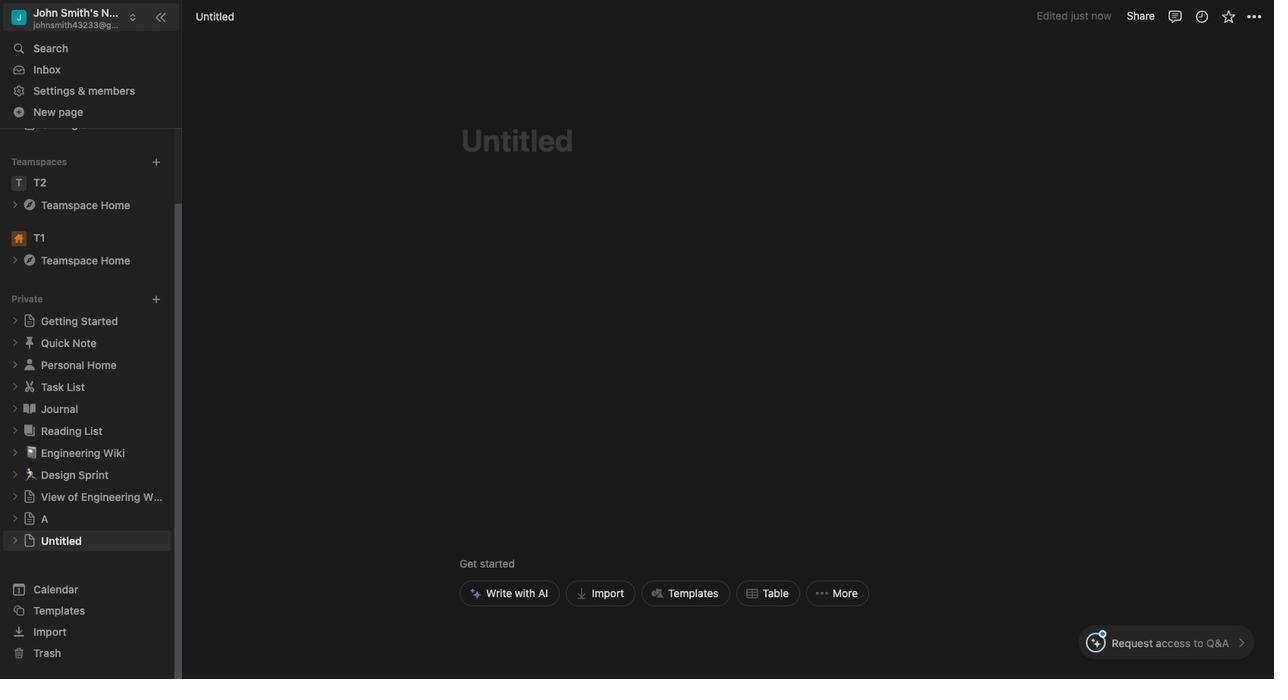 Task type: describe. For each thing, give the bounding box(es) containing it.
4 open image from the top
[[11, 448, 20, 458]]

3 open image from the top
[[11, 382, 20, 392]]

favorite image
[[1221, 9, 1236, 24]]

add a page image
[[151, 294, 162, 305]]

2 open image from the top
[[11, 360, 20, 370]]

1 open image from the top
[[11, 316, 20, 326]]

close sidebar image
[[155, 11, 167, 23]]

8 open image from the top
[[11, 536, 20, 545]]

4 open image from the top
[[11, 404, 20, 414]]

🏃 image
[[24, 466, 38, 483]]

7 open image from the top
[[11, 492, 20, 501]]



Task type: locate. For each thing, give the bounding box(es) containing it.
new teamspace image
[[151, 157, 162, 167]]

📓 image
[[24, 444, 38, 461]]

5 open image from the top
[[11, 426, 20, 436]]

open image
[[11, 316, 20, 326], [11, 360, 20, 370], [11, 382, 20, 392], [11, 448, 20, 458], [11, 514, 20, 523]]

6 open image from the top
[[11, 470, 20, 480]]

3 open image from the top
[[11, 338, 20, 348]]

t image
[[11, 176, 27, 191]]

change page icon image
[[23, 117, 36, 131], [22, 197, 37, 213], [22, 253, 37, 268], [23, 314, 36, 328], [22, 335, 37, 351], [22, 357, 37, 373], [22, 379, 37, 395], [22, 401, 37, 417], [22, 423, 37, 439], [23, 490, 36, 504], [23, 512, 36, 526], [23, 534, 36, 548]]

updates image
[[1194, 9, 1209, 24]]

5 open image from the top
[[11, 514, 20, 523]]

comments image
[[1168, 9, 1183, 24]]

2 open image from the top
[[11, 256, 20, 265]]

1 open image from the top
[[11, 200, 20, 209]]

open image
[[11, 200, 20, 209], [11, 256, 20, 265], [11, 338, 20, 348], [11, 404, 20, 414], [11, 426, 20, 436], [11, 470, 20, 480], [11, 492, 20, 501], [11, 536, 20, 545]]

menu
[[460, 451, 869, 607]]



Task type: vqa. For each thing, say whether or not it's contained in the screenshot.
Updates icon
yes



